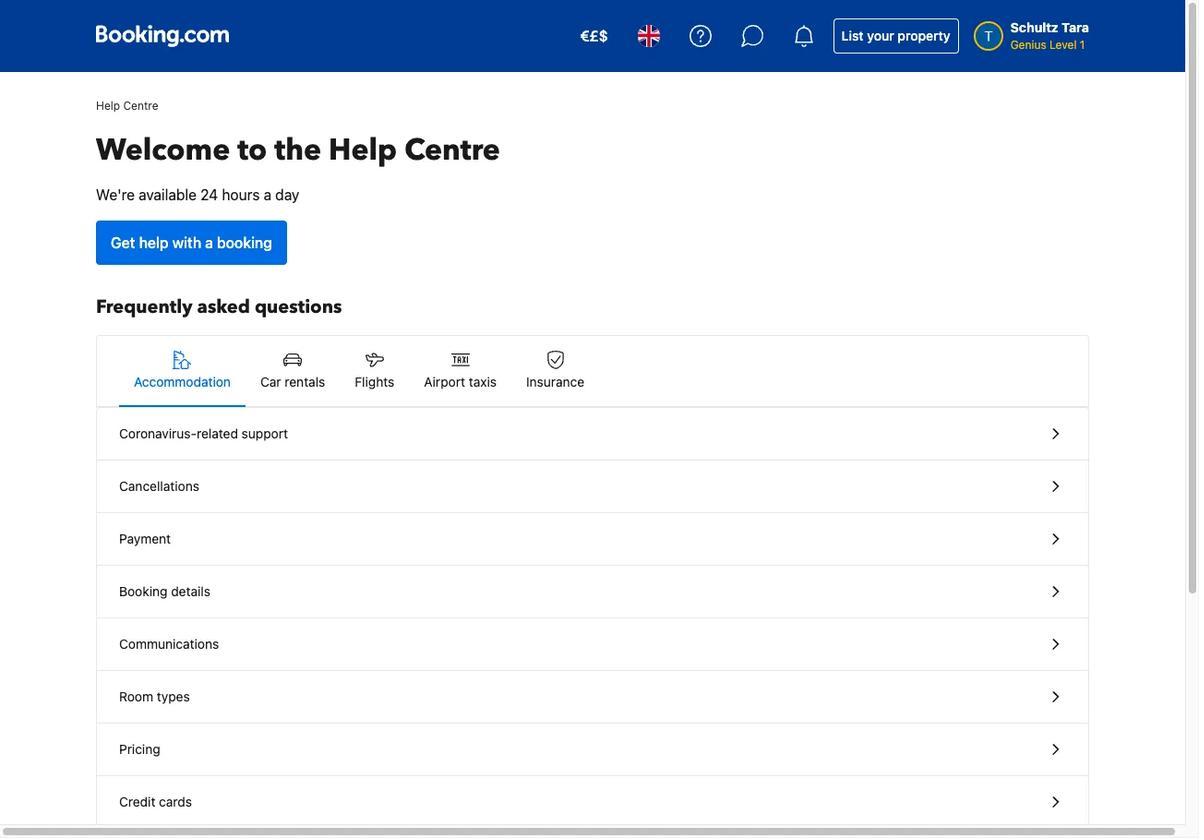 Task type: vqa. For each thing, say whether or not it's contained in the screenshot.
travel alert element at the top of page
no



Task type: describe. For each thing, give the bounding box(es) containing it.
airport taxis button
[[409, 336, 512, 406]]

frequently
[[96, 295, 193, 320]]

airport
[[424, 374, 465, 390]]

genius
[[1011, 38, 1047, 52]]

€£$
[[580, 28, 608, 44]]

rentals
[[285, 374, 325, 390]]

1 horizontal spatial centre
[[405, 130, 500, 171]]

flights button
[[340, 336, 409, 406]]

accommodation
[[134, 374, 231, 390]]

credit
[[119, 794, 156, 810]]

coronavirus-
[[119, 426, 197, 441]]

24
[[201, 187, 218, 203]]

help centre
[[96, 99, 158, 113]]

€£$ button
[[569, 14, 619, 58]]

frequently asked questions
[[96, 295, 342, 320]]

related
[[197, 426, 238, 441]]

welcome to the help centre
[[96, 130, 500, 171]]

to
[[238, 130, 267, 171]]

with
[[172, 235, 201, 251]]

coronavirus-related support
[[119, 426, 288, 441]]

your
[[867, 28, 895, 43]]

support
[[242, 426, 288, 441]]

list
[[842, 28, 864, 43]]

accommodation button
[[119, 336, 246, 406]]

car
[[260, 374, 281, 390]]

booking.com online hotel reservations image
[[96, 25, 229, 47]]

booking
[[217, 235, 272, 251]]

asked
[[197, 295, 250, 320]]

tara
[[1062, 19, 1090, 35]]

day
[[275, 187, 300, 203]]

schultz
[[1011, 19, 1059, 35]]

schultz tara genius level 1
[[1011, 19, 1090, 52]]

insurance button
[[512, 336, 599, 406]]

tab list containing accommodation
[[97, 336, 1089, 408]]

help
[[139, 235, 169, 251]]

cancellations
[[119, 478, 199, 494]]

we're
[[96, 187, 135, 203]]

booking
[[119, 584, 168, 599]]

level
[[1050, 38, 1077, 52]]

coronavirus-related support button
[[97, 408, 1089, 461]]

get help with a booking button
[[96, 221, 287, 265]]

0 vertical spatial centre
[[123, 99, 158, 113]]



Task type: locate. For each thing, give the bounding box(es) containing it.
0 horizontal spatial help
[[96, 99, 120, 113]]

centre
[[123, 99, 158, 113], [405, 130, 500, 171]]

list your property link
[[834, 18, 959, 54]]

booking details button
[[97, 566, 1089, 619]]

questions
[[255, 295, 342, 320]]

credit cards button
[[97, 777, 1089, 829]]

a right with on the left of the page
[[205, 235, 213, 251]]

0 horizontal spatial centre
[[123, 99, 158, 113]]

1 horizontal spatial a
[[264, 187, 272, 203]]

1 vertical spatial help
[[329, 130, 397, 171]]

pricing button
[[97, 724, 1089, 777]]

pricing
[[119, 742, 160, 757]]

welcome
[[96, 130, 230, 171]]

room types
[[119, 689, 190, 705]]

help up welcome
[[96, 99, 120, 113]]

car rentals button
[[246, 336, 340, 406]]

the
[[275, 130, 321, 171]]

0 horizontal spatial a
[[205, 235, 213, 251]]

1 horizontal spatial help
[[329, 130, 397, 171]]

booking details
[[119, 584, 210, 599]]

details
[[171, 584, 210, 599]]

flights
[[355, 374, 395, 390]]

get
[[111, 235, 135, 251]]

available
[[139, 187, 197, 203]]

a
[[264, 187, 272, 203], [205, 235, 213, 251]]

communications button
[[97, 619, 1089, 671]]

communications
[[119, 636, 219, 652]]

a inside button
[[205, 235, 213, 251]]

we're available 24 hours a day
[[96, 187, 300, 203]]

room
[[119, 689, 153, 705]]

help right the
[[329, 130, 397, 171]]

airport taxis
[[424, 374, 497, 390]]

1
[[1080, 38, 1085, 52]]

cancellations button
[[97, 461, 1089, 513]]

help
[[96, 99, 120, 113], [329, 130, 397, 171]]

1 vertical spatial centre
[[405, 130, 500, 171]]

car rentals
[[260, 374, 325, 390]]

types
[[157, 689, 190, 705]]

0 vertical spatial a
[[264, 187, 272, 203]]

property
[[898, 28, 951, 43]]

payment button
[[97, 513, 1089, 566]]

insurance
[[526, 374, 585, 390]]

tab list
[[97, 336, 1089, 408]]

hours
[[222, 187, 260, 203]]

taxis
[[469, 374, 497, 390]]

list your property
[[842, 28, 951, 43]]

room types button
[[97, 671, 1089, 724]]

a left day
[[264, 187, 272, 203]]

get help with a booking
[[111, 235, 272, 251]]

1 vertical spatial a
[[205, 235, 213, 251]]

0 vertical spatial help
[[96, 99, 120, 113]]

credit cards
[[119, 794, 192, 810]]

cards
[[159, 794, 192, 810]]

payment
[[119, 531, 171, 547]]



